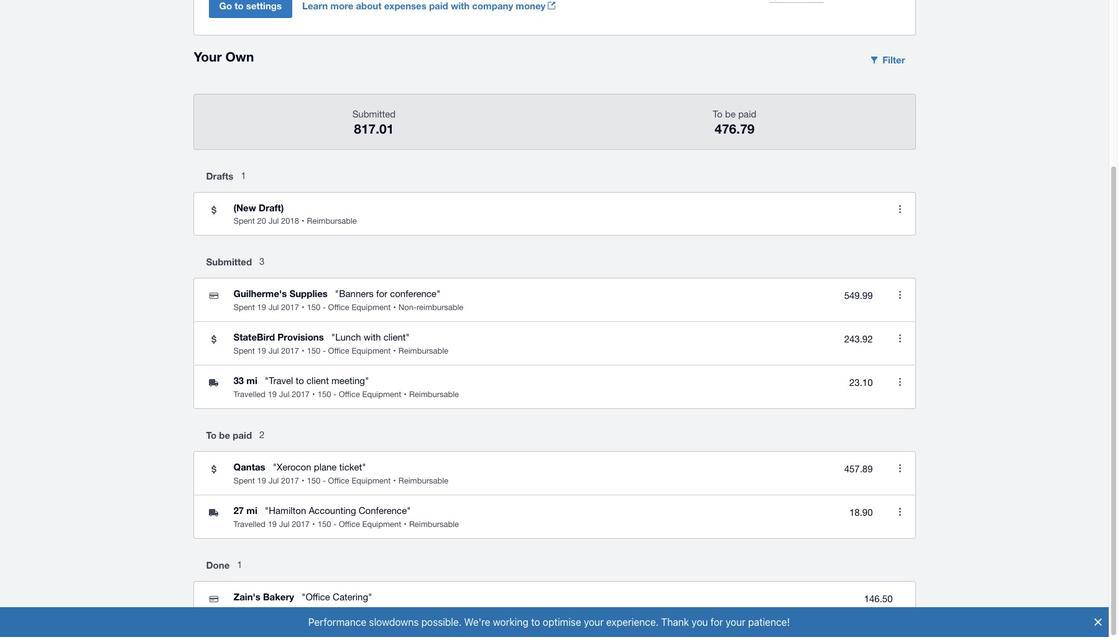 Task type: describe. For each thing, give the bounding box(es) containing it.
see more options image for guilherme's supplies
[[888, 283, 913, 308]]

done
[[206, 560, 230, 571]]

to for "travel
[[296, 376, 304, 386]]

reimbursable for "lunch with client"
[[399, 347, 449, 356]]

3
[[260, 256, 265, 267]]

your
[[194, 49, 222, 65]]

travelled for 33
[[234, 390, 266, 399]]

see more options image for statebird provisions
[[888, 326, 913, 351]]

settings
[[246, 0, 282, 11]]

jul for "office catering"
[[269, 607, 279, 616]]

office for zain's bakery
[[328, 607, 350, 616]]

learn more about expenses paid with company money
[[302, 0, 546, 11]]

go
[[219, 0, 232, 11]]

"banners for conference"
[[335, 289, 441, 299]]

"hamilton accounting conference"
[[265, 506, 411, 516]]

meeting"
[[332, 376, 369, 386]]

• inside '(new draft) spent 20 jul 2018 • reimbursable'
[[302, 217, 305, 226]]

non- for supplies
[[399, 303, 417, 312]]

jul for "hamilton accounting conference"
[[279, 520, 290, 529]]

paid for to be paid 476.79
[[739, 109, 757, 119]]

bakery
[[263, 592, 294, 603]]

supplies
[[290, 288, 328, 299]]

to for go
[[235, 0, 244, 11]]

office down the meeting"
[[339, 390, 360, 399]]

for
[[376, 289, 388, 299]]

draft)
[[259, 202, 284, 213]]

go to settings
[[219, 0, 282, 11]]

18.90
[[850, 508, 873, 518]]

money
[[516, 0, 546, 11]]

spent for qantas
[[234, 477, 255, 486]]

see more options image for 457.89
[[888, 457, 913, 481]]

0 horizontal spatial with
[[364, 332, 381, 343]]

23.10
[[850, 378, 873, 388]]

non- for bakery
[[399, 607, 417, 616]]

27
[[234, 505, 244, 516]]

postal workers catching money image
[[718, 0, 881, 18]]

jul inside '(new draft) spent 20 jul 2018 • reimbursable'
[[269, 217, 279, 226]]

2017 down "travel to client meeting" at bottom left
[[292, 390, 310, 399]]

conference"
[[390, 289, 441, 299]]

office for guilherme's supplies
[[328, 303, 350, 312]]

1 for drafts
[[241, 170, 246, 181]]

plane
[[314, 462, 337, 473]]

19 down "hamilton
[[268, 520, 277, 529]]

(new
[[234, 202, 256, 213]]

2018
[[281, 217, 299, 226]]

filter
[[883, 54, 906, 65]]

1 for done
[[237, 560, 242, 570]]

paid for to be paid
[[233, 430, 252, 441]]

1 see more options image from the top
[[888, 197, 913, 222]]

spent 19 jul 2017 • 150 - office equipment • reimbursable for statebird provisions
[[234, 347, 449, 356]]

"travel
[[265, 376, 293, 386]]

"xerocon plane ticket"
[[273, 462, 366, 473]]

about
[[356, 0, 382, 11]]

2017 for statebird provisions
[[281, 347, 299, 356]]

expenses
[[384, 0, 427, 11]]

equipment down conference"
[[362, 520, 402, 529]]

jul for "lunch with client"
[[269, 347, 279, 356]]

see more options image for 18.90
[[888, 500, 913, 525]]

statebird provisions
[[234, 332, 324, 343]]

"banners
[[335, 289, 374, 299]]

- for zain's bakery
[[323, 607, 326, 616]]

guilherme's
[[234, 288, 287, 299]]

client
[[307, 376, 329, 386]]

qantas
[[234, 462, 265, 473]]

reimbursable for "travel to client meeting"
[[409, 390, 459, 399]]

150 down client
[[318, 390, 331, 399]]

equipment for statebird provisions
[[352, 347, 391, 356]]

learn
[[302, 0, 328, 11]]

company
[[472, 0, 513, 11]]

your own
[[194, 49, 254, 65]]

mi for 27 mi
[[247, 505, 257, 516]]

"office
[[302, 592, 330, 603]]

catering"
[[333, 592, 372, 603]]

spent 19 jul 2017 • 150 - office equipment • reimbursable for qantas
[[234, 477, 449, 486]]

learn more about expenses paid with company money button
[[302, 0, 566, 18]]

mi for 33 mi
[[247, 375, 257, 386]]

to be paid
[[206, 430, 252, 441]]

146.50
[[865, 594, 893, 605]]

"office catering"
[[302, 592, 372, 603]]

office down '"hamilton accounting conference"'
[[339, 520, 360, 529]]

150 for guilherme's supplies
[[307, 303, 321, 312]]

"lunch with client"
[[332, 332, 410, 343]]

19 for zain's bakery
[[257, 607, 266, 616]]

be for to be paid
[[219, 430, 230, 441]]

with inside button
[[451, 0, 470, 11]]

2017 for qantas
[[281, 477, 299, 486]]

"travel to client meeting"
[[265, 376, 369, 386]]

- for guilherme's supplies
[[323, 303, 326, 312]]



Task type: locate. For each thing, give the bounding box(es) containing it.
spent 19 jul 2017 • 150 - office equipment • non-reimbursable for zain's bakery
[[234, 607, 464, 616]]

- down the meeting"
[[333, 390, 337, 399]]

2 reimbursable from the top
[[417, 607, 464, 616]]

2017
[[281, 303, 299, 312], [281, 347, 299, 356], [292, 390, 310, 399], [281, 477, 299, 486], [292, 520, 310, 529], [281, 607, 299, 616]]

travelled for 27
[[234, 520, 266, 529]]

equipment down "lunch with client"
[[352, 347, 391, 356]]

1 vertical spatial with
[[364, 332, 381, 343]]

817.01
[[354, 121, 394, 137]]

1 see more options image from the top
[[888, 283, 913, 308]]

spent
[[234, 217, 255, 226], [234, 303, 255, 312], [234, 347, 255, 356], [234, 477, 255, 486], [234, 607, 255, 616]]

paid
[[429, 0, 448, 11], [739, 109, 757, 119], [233, 430, 252, 441]]

be
[[726, 109, 736, 119], [219, 430, 230, 441]]

1 non- from the top
[[399, 303, 417, 312]]

"hamilton
[[265, 506, 306, 516]]

0 vertical spatial spent 19 jul 2017 • 150 - office equipment • reimbursable
[[234, 347, 449, 356]]

jul for "xerocon plane ticket"
[[269, 477, 279, 486]]

150 down provisions
[[307, 347, 321, 356]]

243.92
[[845, 334, 873, 345]]

submitted for submitted 817.01
[[353, 109, 396, 119]]

150 down supplies
[[307, 303, 321, 312]]

3 spent from the top
[[234, 347, 255, 356]]

476.79
[[715, 121, 755, 137]]

to for to be paid
[[206, 430, 217, 441]]

1 reimbursable from the top
[[417, 303, 464, 312]]

office down "banners
[[328, 303, 350, 312]]

travelled 19 jul 2017 • 150 - office equipment • reimbursable
[[234, 390, 459, 399], [234, 520, 459, 529]]

0 vertical spatial with
[[451, 0, 470, 11]]

1 vertical spatial see more options image
[[888, 326, 913, 351]]

spent down statebird
[[234, 347, 255, 356]]

learn more about expenses paid with company money link
[[302, 0, 566, 18]]

0 horizontal spatial be
[[219, 430, 230, 441]]

(new draft) spent 20 jul 2018 • reimbursable
[[234, 202, 357, 226]]

spent 19 jul 2017 • 150 - office equipment • non-reimbursable down "banners
[[234, 303, 464, 312]]

1 travelled from the top
[[234, 390, 266, 399]]

submitted left 3
[[206, 256, 252, 268]]

paid inside button
[[429, 0, 448, 11]]

spent down (new
[[234, 217, 255, 226]]

submitted up the 817.01
[[353, 109, 396, 119]]

0 vertical spatial be
[[726, 109, 736, 119]]

office for statebird provisions
[[328, 347, 350, 356]]

"lunch
[[332, 332, 361, 343]]

1 vertical spatial paid
[[739, 109, 757, 119]]

more
[[331, 0, 354, 11]]

0 vertical spatial 1
[[241, 170, 246, 181]]

office down "office catering"
[[328, 607, 350, 616]]

1 right done
[[237, 560, 242, 570]]

1 spent 19 jul 2017 • 150 - office equipment • reimbursable from the top
[[234, 347, 449, 356]]

spent inside '(new draft) spent 20 jul 2018 • reimbursable'
[[234, 217, 255, 226]]

jul down "xerocon
[[269, 477, 279, 486]]

accounting
[[309, 506, 356, 516]]

jul down ""travel"
[[279, 390, 290, 399]]

19 down guilherme's
[[257, 303, 266, 312]]

to inside go to settings button
[[235, 0, 244, 11]]

2 vertical spatial see more options image
[[888, 370, 913, 395]]

reimbursable inside '(new draft) spent 20 jul 2018 • reimbursable'
[[307, 217, 357, 226]]

conference"
[[359, 506, 411, 516]]

equipment down ticket"
[[352, 477, 391, 486]]

submitted for submitted
[[206, 256, 252, 268]]

equipment for qantas
[[352, 477, 391, 486]]

provisions
[[278, 332, 324, 343]]

1 horizontal spatial with
[[451, 0, 470, 11]]

549.99
[[845, 291, 873, 301]]

spent down zain's
[[234, 607, 255, 616]]

spent 19 jul 2017 • 150 - office equipment • reimbursable down ticket"
[[234, 477, 449, 486]]

go to settings link
[[209, 0, 302, 18]]

reimbursable for "hamilton accounting conference"
[[409, 520, 459, 529]]

travelled down 33 mi
[[234, 390, 266, 399]]

1 vertical spatial spent 19 jul 2017 • 150 - office equipment • non-reimbursable
[[234, 607, 464, 616]]

0 vertical spatial to
[[713, 109, 723, 119]]

- down plane
[[323, 477, 326, 486]]

- down supplies
[[323, 303, 326, 312]]

150 for statebird provisions
[[307, 347, 321, 356]]

see more options image right 243.92
[[888, 326, 913, 351]]

0 vertical spatial to
[[235, 0, 244, 11]]

1 vertical spatial spent 19 jul 2017 • 150 - office equipment • reimbursable
[[234, 477, 449, 486]]

be left 2
[[219, 430, 230, 441]]

•
[[302, 217, 305, 226], [302, 303, 305, 312], [393, 303, 396, 312], [302, 347, 305, 356], [393, 347, 396, 356], [312, 390, 315, 399], [404, 390, 407, 399], [302, 477, 305, 486], [393, 477, 396, 486], [312, 520, 315, 529], [404, 520, 407, 529], [302, 607, 305, 616], [393, 607, 396, 616]]

see more options image right 23.10
[[888, 370, 913, 395]]

19 for guilherme's supplies
[[257, 303, 266, 312]]

to inside to be paid 476.79
[[713, 109, 723, 119]]

be inside to be paid 476.79
[[726, 109, 736, 119]]

equipment down 'for'
[[352, 303, 391, 312]]

spent 19 jul 2017 • 150 - office equipment • non-reimbursable
[[234, 303, 464, 312], [234, 607, 464, 616]]

2 mi from the top
[[247, 505, 257, 516]]

0 vertical spatial travelled 19 jul 2017 • 150 - office equipment • reimbursable
[[234, 390, 459, 399]]

1 horizontal spatial to
[[713, 109, 723, 119]]

with left client"
[[364, 332, 381, 343]]

paid inside to be paid 476.79
[[739, 109, 757, 119]]

see more options image
[[888, 283, 913, 308], [888, 326, 913, 351], [888, 370, 913, 395]]

office
[[328, 303, 350, 312], [328, 347, 350, 356], [339, 390, 360, 399], [328, 477, 350, 486], [339, 520, 360, 529], [328, 607, 350, 616]]

1 vertical spatial non-
[[399, 607, 417, 616]]

1 vertical spatial mi
[[247, 505, 257, 516]]

2017 for zain's bakery
[[281, 607, 299, 616]]

19 for statebird provisions
[[257, 347, 266, 356]]

19 down zain's bakery
[[257, 607, 266, 616]]

1 vertical spatial travelled 19 jul 2017 • 150 - office equipment • reimbursable
[[234, 520, 459, 529]]

19 down "qantas"
[[257, 477, 266, 486]]

see more options image right "549.99"
[[888, 283, 913, 308]]

statebird
[[234, 332, 275, 343]]

spent 19 jul 2017 • 150 - office equipment • non-reimbursable for guilherme's supplies
[[234, 303, 464, 312]]

1
[[241, 170, 246, 181], [237, 560, 242, 570]]

1 mi from the top
[[247, 375, 257, 386]]

to left 2
[[206, 430, 217, 441]]

see more options image
[[888, 197, 913, 222], [888, 457, 913, 481], [888, 500, 913, 525]]

1 vertical spatial submitted
[[206, 256, 252, 268]]

reimbursable for supplies
[[417, 303, 464, 312]]

mi right 33
[[247, 375, 257, 386]]

20
[[257, 217, 266, 226]]

150 for qantas
[[307, 477, 321, 486]]

dialog
[[0, 608, 1119, 638]]

2017 down 'guilherme's supplies'
[[281, 303, 299, 312]]

equipment down the catering"
[[352, 607, 391, 616]]

1 spent from the top
[[234, 217, 255, 226]]

2 spent 19 jul 2017 • 150 - office equipment • non-reimbursable from the top
[[234, 607, 464, 616]]

travelled down 27 mi
[[234, 520, 266, 529]]

zain's bakery
[[234, 592, 294, 603]]

go to settings button
[[209, 0, 292, 18]]

spent for zain's bakery
[[234, 607, 255, 616]]

5 spent from the top
[[234, 607, 255, 616]]

19
[[257, 303, 266, 312], [257, 347, 266, 356], [268, 390, 277, 399], [257, 477, 266, 486], [268, 520, 277, 529], [257, 607, 266, 616]]

jul down bakery
[[269, 607, 279, 616]]

travelled 19 jul 2017 • 150 - office equipment • reimbursable down '"hamilton accounting conference"'
[[234, 520, 459, 529]]

submitted
[[353, 109, 396, 119], [206, 256, 252, 268]]

own
[[226, 49, 254, 65]]

non-
[[399, 303, 417, 312], [399, 607, 417, 616]]

150 down accounting
[[318, 520, 331, 529]]

drafts
[[206, 170, 234, 182]]

2 vertical spatial paid
[[233, 430, 252, 441]]

33
[[234, 375, 244, 386]]

- for statebird provisions
[[323, 347, 326, 356]]

spent down "qantas"
[[234, 477, 255, 486]]

2017 down "hamilton
[[292, 520, 310, 529]]

"xerocon
[[273, 462, 311, 473]]

office down plane
[[328, 477, 350, 486]]

mi right 27
[[247, 505, 257, 516]]

- for qantas
[[323, 477, 326, 486]]

1 vertical spatial be
[[219, 430, 230, 441]]

0 horizontal spatial to
[[206, 430, 217, 441]]

0 vertical spatial submitted
[[353, 109, 396, 119]]

0 vertical spatial see more options image
[[888, 197, 913, 222]]

150 down the "xerocon plane ticket"
[[307, 477, 321, 486]]

1 vertical spatial to
[[296, 376, 304, 386]]

to left client
[[296, 376, 304, 386]]

jul down "hamilton
[[279, 520, 290, 529]]

0 vertical spatial reimbursable
[[417, 303, 464, 312]]

2017 down provisions
[[281, 347, 299, 356]]

3 see more options image from the top
[[888, 370, 913, 395]]

0 vertical spatial see more options image
[[888, 283, 913, 308]]

2017 down bakery
[[281, 607, 299, 616]]

2 travelled 19 jul 2017 • 150 - office equipment • reimbursable from the top
[[234, 520, 459, 529]]

4 spent from the top
[[234, 477, 255, 486]]

to
[[235, 0, 244, 11], [296, 376, 304, 386]]

27 mi
[[234, 505, 257, 516]]

reimbursable for "xerocon plane ticket"
[[399, 477, 449, 486]]

spent 19 jul 2017 • 150 - office equipment • reimbursable down "lunch
[[234, 347, 449, 356]]

2017 down "xerocon
[[281, 477, 299, 486]]

be for to be paid 476.79
[[726, 109, 736, 119]]

0 vertical spatial non-
[[399, 303, 417, 312]]

jul for "travel to client meeting"
[[279, 390, 290, 399]]

office for qantas
[[328, 477, 350, 486]]

spent for statebird provisions
[[234, 347, 255, 356]]

paid right expenses in the left of the page
[[429, 0, 448, 11]]

1 vertical spatial travelled
[[234, 520, 266, 529]]

33 mi
[[234, 375, 257, 386]]

reimbursable for bakery
[[417, 607, 464, 616]]

1 horizontal spatial to
[[296, 376, 304, 386]]

to up 476.79
[[713, 109, 723, 119]]

be up 476.79
[[726, 109, 736, 119]]

filter button
[[862, 47, 916, 72]]

to
[[713, 109, 723, 119], [206, 430, 217, 441]]

mi
[[247, 375, 257, 386], [247, 505, 257, 516]]

equipment
[[352, 303, 391, 312], [352, 347, 391, 356], [362, 390, 402, 399], [352, 477, 391, 486], [362, 520, 402, 529], [352, 607, 391, 616]]

reimbursable
[[307, 217, 357, 226], [399, 347, 449, 356], [409, 390, 459, 399], [399, 477, 449, 486], [409, 520, 459, 529]]

0 vertical spatial mi
[[247, 375, 257, 386]]

2
[[260, 430, 265, 440]]

19 down ""travel"
[[268, 390, 277, 399]]

travelled 19 jul 2017 • 150 - office equipment • reimbursable down the meeting"
[[234, 390, 459, 399]]

2 spent 19 jul 2017 • 150 - office equipment • reimbursable from the top
[[234, 477, 449, 486]]

zain's
[[234, 592, 261, 603]]

457.89
[[845, 464, 873, 475]]

with
[[451, 0, 470, 11], [364, 332, 381, 343]]

guilherme's supplies
[[234, 288, 328, 299]]

1 horizontal spatial submitted
[[353, 109, 396, 119]]

paid up 476.79
[[739, 109, 757, 119]]

1 right drafts
[[241, 170, 246, 181]]

to be paid 476.79
[[713, 109, 757, 137]]

2017 for guilherme's supplies
[[281, 303, 299, 312]]

jul down 'guilherme's supplies'
[[269, 303, 279, 312]]

1 vertical spatial reimbursable
[[417, 607, 464, 616]]

0 horizontal spatial submitted
[[206, 256, 252, 268]]

spent down guilherme's
[[234, 303, 255, 312]]

equipment for zain's bakery
[[352, 607, 391, 616]]

1 vertical spatial to
[[206, 430, 217, 441]]

with left company
[[451, 0, 470, 11]]

reimbursable
[[417, 303, 464, 312], [417, 607, 464, 616]]

jul down 'statebird provisions'
[[269, 347, 279, 356]]

1 travelled 19 jul 2017 • 150 - office equipment • reimbursable from the top
[[234, 390, 459, 399]]

150
[[307, 303, 321, 312], [307, 347, 321, 356], [318, 390, 331, 399], [307, 477, 321, 486], [318, 520, 331, 529], [307, 607, 321, 616]]

2 see more options image from the top
[[888, 326, 913, 351]]

2 travelled from the top
[[234, 520, 266, 529]]

0 horizontal spatial paid
[[233, 430, 252, 441]]

paid left 2
[[233, 430, 252, 441]]

client"
[[384, 332, 410, 343]]

1 vertical spatial see more options image
[[888, 457, 913, 481]]

to right go
[[235, 0, 244, 11]]

2 horizontal spatial paid
[[739, 109, 757, 119]]

2 vertical spatial see more options image
[[888, 500, 913, 525]]

0 horizontal spatial to
[[235, 0, 244, 11]]

travelled 19 jul 2017 • 150 - office equipment • reimbursable for 27 mi
[[234, 520, 459, 529]]

1 spent 19 jul 2017 • 150 - office equipment • non-reimbursable from the top
[[234, 303, 464, 312]]

travelled 19 jul 2017 • 150 - office equipment • reimbursable for 33 mi
[[234, 390, 459, 399]]

2 non- from the top
[[399, 607, 417, 616]]

submitted 817.01
[[353, 109, 396, 137]]

office down "lunch
[[328, 347, 350, 356]]

jul right 20
[[269, 217, 279, 226]]

2 see more options image from the top
[[888, 457, 913, 481]]

equipment down the meeting"
[[362, 390, 402, 399]]

0 vertical spatial paid
[[429, 0, 448, 11]]

1 vertical spatial 1
[[237, 560, 242, 570]]

travelled
[[234, 390, 266, 399], [234, 520, 266, 529]]

jul
[[269, 217, 279, 226], [269, 303, 279, 312], [269, 347, 279, 356], [279, 390, 290, 399], [269, 477, 279, 486], [279, 520, 290, 529], [269, 607, 279, 616]]

- down accounting
[[333, 520, 337, 529]]

equipment for guilherme's supplies
[[352, 303, 391, 312]]

spent for guilherme's supplies
[[234, 303, 255, 312]]

jul for "banners for conference"
[[269, 303, 279, 312]]

0 vertical spatial travelled
[[234, 390, 266, 399]]

-
[[323, 303, 326, 312], [323, 347, 326, 356], [333, 390, 337, 399], [323, 477, 326, 486], [333, 520, 337, 529], [323, 607, 326, 616]]

1 horizontal spatial be
[[726, 109, 736, 119]]

19 down statebird
[[257, 347, 266, 356]]

3 see more options image from the top
[[888, 500, 913, 525]]

spent 19 jul 2017 • 150 - office equipment • non-reimbursable down the catering"
[[234, 607, 464, 616]]

150 down "office
[[307, 607, 321, 616]]

0 vertical spatial spent 19 jul 2017 • 150 - office equipment • non-reimbursable
[[234, 303, 464, 312]]

1 horizontal spatial paid
[[429, 0, 448, 11]]

19 for qantas
[[257, 477, 266, 486]]

150 for zain's bakery
[[307, 607, 321, 616]]

ticket"
[[339, 462, 366, 473]]

- down "office
[[323, 607, 326, 616]]

2 spent from the top
[[234, 303, 255, 312]]

- down provisions
[[323, 347, 326, 356]]

to for to be paid 476.79
[[713, 109, 723, 119]]

spent 19 jul 2017 • 150 - office equipment • reimbursable
[[234, 347, 449, 356], [234, 477, 449, 486]]



Task type: vqa. For each thing, say whether or not it's contained in the screenshot.
Guilherme's Supplies 150
yes



